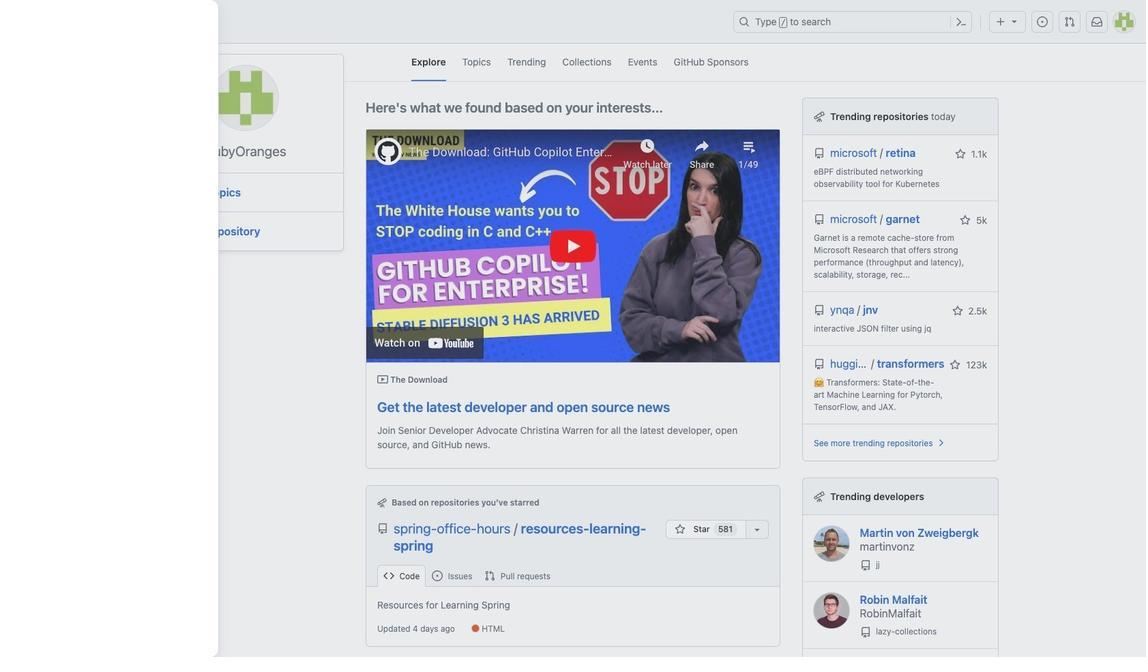 Task type: locate. For each thing, give the bounding box(es) containing it.
0 horizontal spatial repo image
[[815, 305, 825, 316]]

1 vertical spatial these results are generated by github computers element
[[815, 490, 825, 504]]

command palette image
[[957, 16, 967, 27]]

git pull request image
[[1065, 16, 1076, 27]]

2 vertical spatial star image
[[675, 524, 686, 535]]

repo image for the middle star icon
[[815, 359, 825, 370]]

0 vertical spatial these results are generated by github computers image
[[815, 111, 825, 122]]

star image
[[956, 149, 967, 160], [951, 360, 962, 371], [675, 524, 686, 535]]

1 vertical spatial star image
[[953, 306, 964, 317]]

2 these results are generated by github computers image from the top
[[815, 492, 825, 502]]

1 vertical spatial repo image
[[861, 560, 872, 571]]

repo image
[[815, 305, 825, 316], [861, 560, 872, 571]]

0 vertical spatial these results are generated by github computers element
[[815, 109, 825, 124]]

these results are generated by github computers element
[[815, 109, 825, 124], [815, 490, 825, 504]]

these results are generated by github computers image
[[815, 111, 825, 122], [815, 492, 825, 502]]

this recommendation was generated by github computers image
[[378, 498, 387, 508]]

repo image
[[815, 148, 825, 159], [815, 214, 825, 225], [815, 359, 825, 370], [378, 524, 388, 534], [861, 627, 872, 638]]

1 horizontal spatial repo image
[[861, 560, 872, 571]]

0 vertical spatial repo image
[[815, 305, 825, 316]]

star image
[[961, 215, 972, 226], [953, 306, 964, 317]]

1 these results are generated by github computers image from the top
[[815, 111, 825, 122]]

1 vertical spatial these results are generated by github computers image
[[815, 492, 825, 502]]

issue opened image
[[1038, 16, 1049, 27]]



Task type: describe. For each thing, give the bounding box(es) containing it.
581 users starred this repository element
[[714, 523, 738, 537]]

these results are generated by github computers image for first these results are generated by github computers element from the bottom of the page
[[815, 492, 825, 502]]

repo image for the topmost star image
[[815, 214, 825, 225]]

add this repository to a list image
[[752, 524, 763, 535]]

video image
[[378, 374, 388, 385]]

0 vertical spatial star image
[[956, 149, 967, 160]]

this recommendation was generated by github computers element
[[378, 498, 392, 508]]

repo image for the top star icon
[[815, 148, 825, 159]]

triangle down image
[[1010, 16, 1021, 27]]

2 these results are generated by github computers element from the top
[[815, 490, 825, 504]]

0 vertical spatial star image
[[961, 215, 972, 226]]

notifications image
[[1092, 16, 1103, 27]]

plus image
[[996, 16, 1007, 27]]

1 these results are generated by github computers element from the top
[[815, 109, 825, 124]]

these results are generated by github computers image for second these results are generated by github computers element from the bottom
[[815, 111, 825, 122]]

chevron right image
[[936, 438, 947, 449]]

repository menu element
[[367, 565, 780, 587]]

1 vertical spatial star image
[[951, 360, 962, 371]]



Task type: vqa. For each thing, say whether or not it's contained in the screenshot.
Start a new repository element
no



